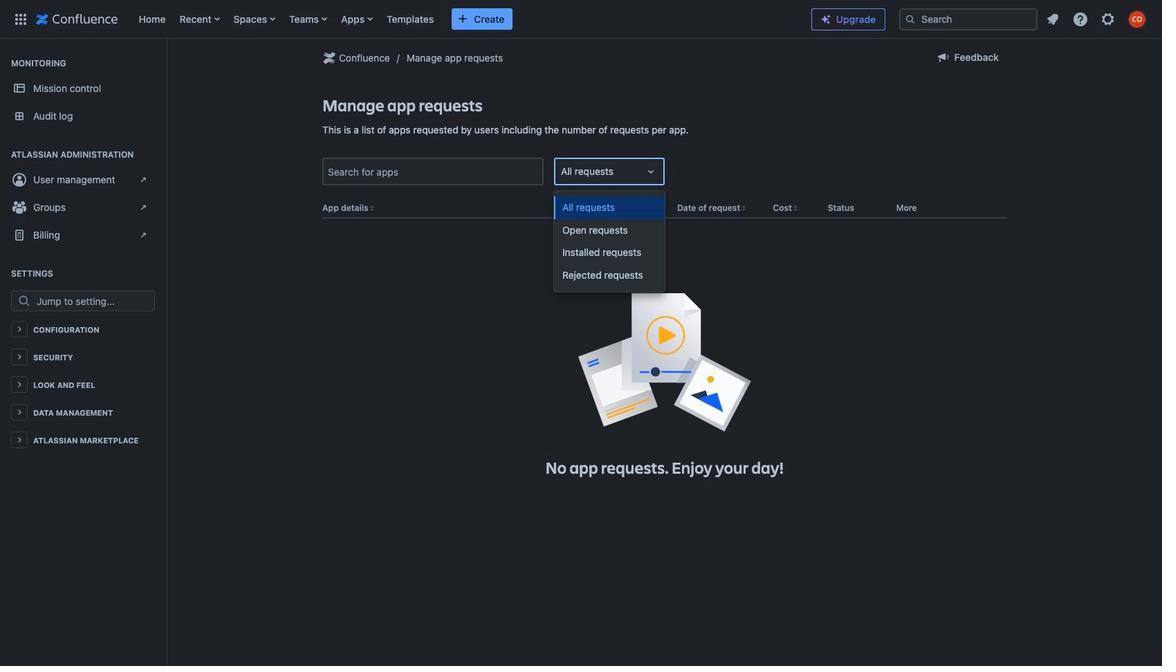 Task type: describe. For each thing, give the bounding box(es) containing it.
Search for requested apps field
[[324, 159, 543, 184]]

help icon image
[[1073, 11, 1089, 27]]

list for the premium image
[[1041, 7, 1154, 31]]

notification icon image
[[1045, 11, 1062, 27]]

open image
[[643, 164, 659, 180]]

list for appswitcher icon
[[132, 0, 801, 38]]

Search field
[[900, 8, 1038, 30]]

premium image
[[821, 14, 832, 25]]



Task type: vqa. For each thing, say whether or not it's contained in the screenshot.
Banner
yes



Task type: locate. For each thing, give the bounding box(es) containing it.
None text field
[[561, 165, 564, 179]]

Settings Search field
[[33, 291, 154, 311]]

appswitcher icon image
[[12, 11, 29, 27]]

0 horizontal spatial list
[[132, 0, 801, 38]]

global element
[[8, 0, 801, 38]]

collapse sidebar image
[[151, 46, 181, 73]]

None search field
[[900, 8, 1038, 30]]

1 horizontal spatial list
[[1041, 7, 1154, 31]]

confluence image
[[36, 11, 118, 27], [36, 11, 118, 27]]

list
[[132, 0, 801, 38], [1041, 7, 1154, 31]]

context icon image
[[321, 50, 338, 66], [321, 50, 338, 66]]

banner
[[0, 0, 1163, 42]]

settings icon image
[[1100, 11, 1117, 27]]

search image
[[905, 13, 916, 25]]



